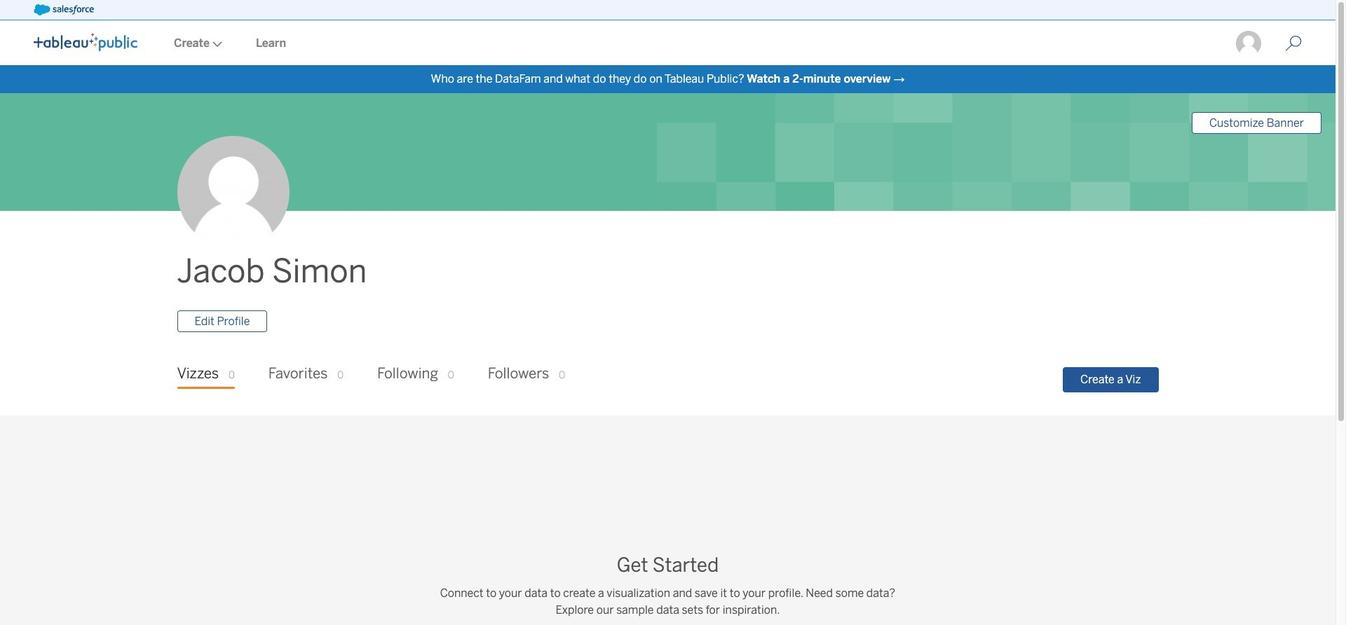 Task type: describe. For each thing, give the bounding box(es) containing it.
create image
[[210, 41, 222, 47]]

go to search image
[[1269, 35, 1320, 52]]

avatar image
[[177, 136, 289, 249]]

salesforce logo image
[[34, 4, 94, 15]]



Task type: locate. For each thing, give the bounding box(es) containing it.
logo image
[[34, 33, 137, 51]]

jacob.simon6557 image
[[1235, 29, 1263, 58]]



Task type: vqa. For each thing, say whether or not it's contained in the screenshot.
jacob.simon6557 icon
yes



